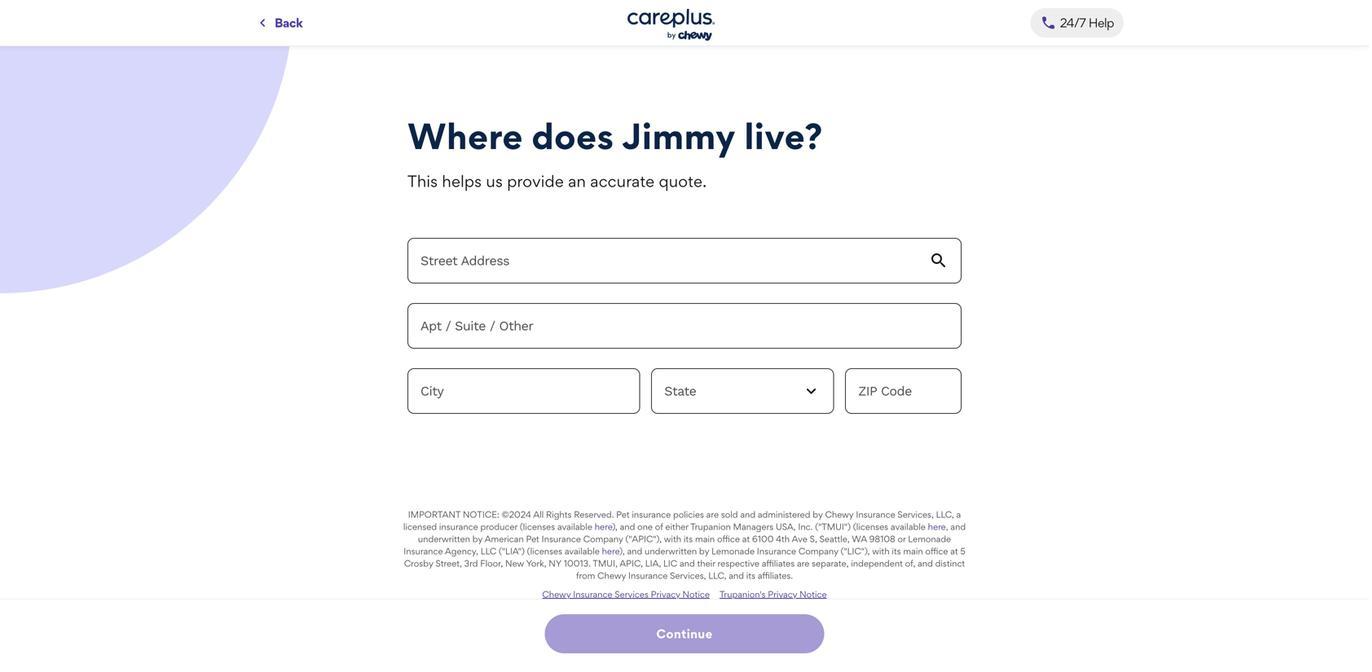 Task type: describe. For each thing, give the bounding box(es) containing it.
an
[[568, 172, 586, 191]]

important
[[408, 510, 461, 520]]

notice for lemonade's privacy notice
[[713, 612, 740, 622]]

here ), and one of either trupanion managers usa, inc. ("tmui") (licenses available here
[[595, 522, 946, 532]]

6100
[[753, 534, 774, 545]]

here link down reserved.
[[595, 522, 613, 532]]

here link up the distinct
[[928, 522, 946, 532]]

insurance down rights
[[542, 534, 581, 545]]

4th
[[776, 534, 790, 545]]

where
[[408, 115, 523, 158]]

24/7 help
[[1061, 15, 1115, 30]]

one
[[638, 522, 653, 532]]

distinct
[[936, 559, 966, 569]]

separate,
[[812, 559, 849, 569]]

2024
[[509, 510, 531, 520]]

underwritten for agency,
[[418, 534, 470, 545]]

insurance down from
[[573, 590, 613, 600]]

seattle,
[[820, 534, 850, 545]]

), inside ), and underwritten by lemonade insurance company ("lic"), with its main office at 5 crosby street, 3rd floor, new york, ny 10013. tmui, apic, lia, lic and their respective affiliates are separate, independent of, and distinct from chewy insurance services, llc, and its affiliates.
[[620, 546, 625, 557]]

chewy insurance services privacy notice link
[[543, 589, 710, 601]]

rights
[[546, 510, 572, 520]]

notice:
[[463, 510, 500, 520]]

provide
[[507, 172, 564, 191]]

office inside , and underwritten by american pet insurance company ("apic"), with its main office at 6100 4th ave s, seattle, wa 98108 or lemonade insurance agency, llc ("lia") (licenses available
[[718, 534, 740, 545]]

5
[[961, 546, 966, 557]]

helps
[[442, 172, 482, 191]]

jimmy
[[622, 115, 736, 158]]

1 horizontal spatial its
[[747, 571, 756, 581]]

managers
[[734, 522, 774, 532]]

where does jimmy live?
[[408, 115, 823, 158]]

("tmui")
[[816, 522, 851, 532]]

lemonade's privacy notice
[[630, 612, 740, 622]]

or
[[898, 534, 906, 545]]

apic,
[[620, 559, 643, 569]]

ny
[[549, 559, 562, 569]]

here up the distinct
[[928, 522, 946, 532]]

services, inside the all rights reserved. pet insurance policies are sold and administered by chewy insurance services, llc, a licensed insurance producer (licenses available
[[898, 510, 934, 520]]

does
[[532, 115, 614, 158]]

here for here ), and one of either trupanion managers usa, inc. ("tmui") (licenses available here
[[595, 522, 613, 532]]

tmui,
[[593, 559, 618, 569]]

at inside , and underwritten by american pet insurance company ("apic"), with its main office at 6100 4th ave s, seattle, wa 98108 or lemonade insurance agency, llc ("lia") (licenses available
[[743, 534, 750, 545]]

york,
[[526, 559, 547, 569]]

trupanion
[[691, 522, 731, 532]]

main inside ), and underwritten by lemonade insurance company ("lic"), with its main office at 5 crosby street, 3rd floor, new york, ny 10013. tmui, apic, lia, lic and their respective affiliates are separate, independent of, and distinct from chewy insurance services, llc, and its affiliates.
[[904, 546, 924, 557]]

their
[[698, 559, 716, 569]]

24/7
[[1061, 15, 1086, 30]]

independent
[[851, 559, 903, 569]]

are inside ), and underwritten by lemonade insurance company ("lic"), with its main office at 5 crosby street, 3rd floor, new york, ny 10013. tmui, apic, lia, lic and their respective affiliates are separate, independent of, and distinct from chewy insurance services, llc, and its affiliates.
[[797, 559, 810, 569]]

help
[[1089, 15, 1115, 30]]

a
[[957, 510, 962, 520]]

1 vertical spatial its
[[892, 546, 902, 557]]

), and underwritten by lemonade insurance company ("lic"), with its main office at 5 crosby street, 3rd floor, new york, ny 10013. tmui, apic, lia, lic and their respective affiliates are separate, independent of, and distinct from chewy insurance services, llc, and its affiliates.
[[404, 546, 966, 581]]

insurance up the affiliates
[[757, 546, 797, 557]]

floor,
[[480, 559, 503, 569]]

lemonade inside ), and underwritten by lemonade insurance company ("lic"), with its main office at 5 crosby street, 3rd floor, new york, ny 10013. tmui, apic, lia, lic and their respective affiliates are separate, independent of, and distinct from chewy insurance services, llc, and its affiliates.
[[712, 546, 755, 557]]

lemonade's
[[630, 612, 679, 622]]

back
[[275, 15, 303, 30]]

services
[[615, 590, 649, 600]]

chewy health insurance careplus logo image
[[628, 9, 716, 41]]

lemonade's privacy notice link
[[543, 611, 827, 623]]

0 horizontal spatial privacy
[[651, 590, 681, 600]]

this
[[408, 172, 438, 191]]

and left one
[[620, 522, 635, 532]]

notice for trupanion's privacy notice
[[800, 590, 827, 600]]

services, inside ), and underwritten by lemonade insurance company ("lic"), with its main office at 5 crosby street, 3rd floor, new york, ny 10013. tmui, apic, lia, lic and their respective affiliates are separate, independent of, and distinct from chewy insurance services, llc, and its affiliates.
[[670, 571, 707, 581]]

s,
[[810, 534, 818, 545]]

of,
[[906, 559, 916, 569]]

available up the "or"
[[891, 522, 926, 532]]

and up the apic,
[[627, 546, 643, 557]]

("lia")
[[499, 546, 525, 557]]

of
[[655, 522, 663, 532]]

crosby
[[404, 559, 434, 569]]

at inside ), and underwritten by lemonade insurance company ("lic"), with its main office at 5 crosby street, 3rd floor, new york, ny 10013. tmui, apic, lia, lic and their respective affiliates are separate, independent of, and distinct from chewy insurance services, llc, and its affiliates.
[[951, 546, 959, 557]]

lic
[[664, 559, 678, 569]]

ave
[[792, 534, 808, 545]]

("lic"),
[[841, 546, 870, 557]]

0 vertical spatial insurance
[[632, 510, 671, 520]]

from
[[576, 571, 596, 581]]

and inside , and underwritten by american pet insurance company ("apic"), with its main office at 6100 4th ave s, seattle, wa 98108 or lemonade insurance agency, llc ("lia") (licenses available
[[951, 522, 966, 532]]

licensed
[[404, 522, 437, 532]]

("apic"),
[[626, 534, 662, 545]]

©
[[502, 510, 509, 520]]

with inside , and underwritten by american pet insurance company ("apic"), with its main office at 6100 4th ave s, seattle, wa 98108 or lemonade insurance agency, llc ("lia") (licenses available
[[664, 534, 682, 545]]

company inside , and underwritten by american pet insurance company ("apic"), with its main office at 6100 4th ave s, seattle, wa 98108 or lemonade insurance agency, llc ("lia") (licenses available
[[584, 534, 624, 545]]

usa,
[[776, 522, 796, 532]]

producer
[[481, 522, 518, 532]]

and right lic
[[680, 559, 695, 569]]

reserved.
[[574, 510, 614, 520]]

,
[[946, 522, 949, 532]]

office inside ), and underwritten by lemonade insurance company ("lic"), with its main office at 5 crosby street, 3rd floor, new york, ny 10013. tmui, apic, lia, lic and their respective affiliates are separate, independent of, and distinct from chewy insurance services, llc, and its affiliates.
[[926, 546, 949, 557]]

underwritten for lia,
[[645, 546, 697, 557]]

3rd
[[465, 559, 478, 569]]

, and underwritten by american pet insurance company ("apic"), with its main office at 6100 4th ave s, seattle, wa 98108 or lemonade insurance agency, llc ("lia") (licenses available
[[404, 522, 966, 557]]



Task type: vqa. For each thing, say whether or not it's contained in the screenshot.
by inside , and underwritten by American Pet Insurance Company ("APIC"), with its main office at 6100 4th Ave S, Seattle, WA 98108 or Lemonade Insurance Agency, LLC ("LIA") (licenses available
yes



Task type: locate. For each thing, give the bounding box(es) containing it.
and right ,
[[951, 522, 966, 532]]

main
[[695, 534, 715, 545], [904, 546, 924, 557]]

2 horizontal spatial by
[[813, 510, 823, 520]]

1 vertical spatial services,
[[670, 571, 707, 581]]

2 vertical spatial by
[[700, 546, 710, 557]]

at left the '5'
[[951, 546, 959, 557]]

1 horizontal spatial with
[[873, 546, 890, 557]]

(licenses inside , and underwritten by american pet insurance company ("apic"), with its main office at 6100 4th ave s, seattle, wa 98108 or lemonade insurance agency, llc ("lia") (licenses available
[[527, 546, 563, 557]]

24/7 help button
[[1031, 8, 1124, 38]]

its inside , and underwritten by american pet insurance company ("apic"), with its main office at 6100 4th ave s, seattle, wa 98108 or lemonade insurance agency, llc ("lia") (licenses available
[[684, 534, 693, 545]]

llc, up ,
[[937, 510, 955, 520]]

1 vertical spatial chewy
[[598, 571, 626, 581]]

1 horizontal spatial insurance
[[632, 510, 671, 520]]

1 vertical spatial are
[[797, 559, 810, 569]]

policies
[[674, 510, 704, 520]]

0 vertical spatial at
[[743, 534, 750, 545]]

all rights reserved. pet insurance policies are sold and administered by chewy insurance services, llc, a licensed insurance producer (licenses available
[[404, 510, 962, 532]]

0 horizontal spatial with
[[664, 534, 682, 545]]

0 horizontal spatial office
[[718, 534, 740, 545]]

street,
[[436, 559, 462, 569]]

services, down lic
[[670, 571, 707, 581]]

1 horizontal spatial chewy
[[598, 571, 626, 581]]

1 vertical spatial by
[[473, 534, 483, 545]]

company down s, at bottom
[[799, 546, 839, 557]]

0 vertical spatial by
[[813, 510, 823, 520]]

live?
[[745, 115, 823, 158]]

0 vertical spatial pet
[[617, 510, 630, 520]]

2 horizontal spatial notice
[[800, 590, 827, 600]]

and right of,
[[918, 559, 934, 569]]

notice up lemonade's privacy notice
[[683, 590, 710, 600]]

main down trupanion
[[695, 534, 715, 545]]

chewy down ny on the left of the page
[[543, 590, 571, 600]]

llc
[[481, 546, 497, 557]]

company
[[584, 534, 624, 545], [799, 546, 839, 557]]

1 horizontal spatial at
[[951, 546, 959, 557]]

here up tmui,
[[602, 546, 620, 557]]

chewy up ("tmui")
[[826, 510, 854, 520]]

by inside ), and underwritten by lemonade insurance company ("lic"), with its main office at 5 crosby street, 3rd floor, new york, ny 10013. tmui, apic, lia, lic and their respective affiliates are separate, independent of, and distinct from chewy insurance services, llc, and its affiliates.
[[700, 546, 710, 557]]

2 vertical spatial its
[[747, 571, 756, 581]]

),
[[613, 522, 618, 532], [620, 546, 625, 557]]

notice inside 'link'
[[800, 590, 827, 600]]

insurance up 98108
[[856, 510, 896, 520]]

administered
[[758, 510, 811, 520]]

0 vertical spatial its
[[684, 534, 693, 545]]

insurance
[[632, 510, 671, 520], [439, 522, 478, 532]]

available up 10013.
[[565, 546, 600, 557]]

pet inside the all rights reserved. pet insurance policies are sold and administered by chewy insurance services, llc, a licensed insurance producer (licenses available
[[617, 510, 630, 520]]

1 horizontal spatial services,
[[898, 510, 934, 520]]

1 vertical spatial ),
[[620, 546, 625, 557]]

back button
[[245, 8, 313, 38]]

american
[[485, 534, 524, 545]]

trupanion's privacy notice
[[720, 590, 827, 600]]

accurate
[[591, 172, 655, 191]]

0 horizontal spatial at
[[743, 534, 750, 545]]

agency,
[[445, 546, 479, 557]]

at
[[743, 534, 750, 545], [951, 546, 959, 557]]

pet right reserved.
[[617, 510, 630, 520]]

privacy
[[651, 590, 681, 600], [768, 590, 798, 600], [681, 612, 710, 622]]

privacy for lemonade's privacy notice
[[681, 612, 710, 622]]

chewy inside ), and underwritten by lemonade insurance company ("lic"), with its main office at 5 crosby street, 3rd floor, new york, ny 10013. tmui, apic, lia, lic and their respective affiliates are separate, independent of, and distinct from chewy insurance services, llc, and its affiliates.
[[598, 571, 626, 581]]

(licenses down all
[[520, 522, 555, 532]]

0 vertical spatial underwritten
[[418, 534, 470, 545]]

1 horizontal spatial pet
[[617, 510, 630, 520]]

0 horizontal spatial lemonade
[[712, 546, 755, 557]]

1 vertical spatial main
[[904, 546, 924, 557]]

lemonade inside , and underwritten by american pet insurance company ("apic"), with its main office at 6100 4th ave s, seattle, wa 98108 or lemonade insurance agency, llc ("lia") (licenses available
[[909, 534, 952, 545]]

0 horizontal spatial services,
[[670, 571, 707, 581]]

1 vertical spatial pet
[[526, 534, 540, 545]]

98108
[[870, 534, 896, 545]]

2 vertical spatial chewy
[[543, 590, 571, 600]]

respective
[[718, 559, 760, 569]]

by inside , and underwritten by american pet insurance company ("apic"), with its main office at 6100 4th ave s, seattle, wa 98108 or lemonade insurance agency, llc ("lia") (licenses available
[[473, 534, 483, 545]]

available down rights
[[558, 522, 593, 532]]

services, up the "or"
[[898, 510, 934, 520]]

privacy for trupanion's privacy notice
[[768, 590, 798, 600]]

0 vertical spatial chewy
[[826, 510, 854, 520]]

inc.
[[799, 522, 813, 532]]

lemonade down ,
[[909, 534, 952, 545]]

1 vertical spatial underwritten
[[645, 546, 697, 557]]

0 horizontal spatial insurance
[[439, 522, 478, 532]]

continue
[[657, 627, 713, 642]]

new
[[506, 559, 524, 569]]

services,
[[898, 510, 934, 520], [670, 571, 707, 581]]

chewy
[[826, 510, 854, 520], [598, 571, 626, 581], [543, 590, 571, 600]]

0 horizontal spatial by
[[473, 534, 483, 545]]

llc, down their on the right bottom of the page
[[709, 571, 727, 581]]

0 vertical spatial llc,
[[937, 510, 955, 520]]

(licenses up wa
[[853, 522, 889, 532]]

underwritten inside ), and underwritten by lemonade insurance company ("lic"), with its main office at 5 crosby street, 3rd floor, new york, ny 10013. tmui, apic, lia, lic and their respective affiliates are separate, independent of, and distinct from chewy insurance services, llc, and its affiliates.
[[645, 546, 697, 557]]

1 vertical spatial insurance
[[439, 522, 478, 532]]

1 horizontal spatial privacy
[[681, 612, 710, 622]]

main up of,
[[904, 546, 924, 557]]

privacy up 'continue' at the bottom
[[681, 612, 710, 622]]

this helps us provide an accurate quote.
[[408, 172, 707, 191]]

its
[[684, 534, 693, 545], [892, 546, 902, 557], [747, 571, 756, 581]]

office down trupanion
[[718, 534, 740, 545]]

0 horizontal spatial notice
[[683, 590, 710, 600]]

1 vertical spatial company
[[799, 546, 839, 557]]

chewy insurance services privacy notice
[[543, 590, 710, 600]]

1 horizontal spatial office
[[926, 546, 949, 557]]

company inside ), and underwritten by lemonade insurance company ("lic"), with its main office at 5 crosby street, 3rd floor, new york, ny 10013. tmui, apic, lia, lic and their respective affiliates are separate, independent of, and distinct from chewy insurance services, llc, and its affiliates.
[[799, 546, 839, 557]]

1 vertical spatial office
[[926, 546, 949, 557]]

affiliates
[[762, 559, 795, 569]]

10013.
[[564, 559, 591, 569]]

company up tmui,
[[584, 534, 624, 545]]

are inside the all rights reserved. pet insurance policies are sold and administered by chewy insurance services, llc, a licensed insurance producer (licenses available
[[707, 510, 719, 520]]

1 horizontal spatial underwritten
[[645, 546, 697, 557]]

by up their on the right bottom of the page
[[700, 546, 710, 557]]

0 horizontal spatial ),
[[613, 522, 618, 532]]

1 horizontal spatial llc,
[[937, 510, 955, 520]]

llc,
[[937, 510, 955, 520], [709, 571, 727, 581]]

(licenses up york,
[[527, 546, 563, 557]]

privacy down affiliates.
[[768, 590, 798, 600]]

notice down separate,
[[800, 590, 827, 600]]

1 horizontal spatial are
[[797, 559, 810, 569]]

(licenses inside the all rights reserved. pet insurance policies are sold and administered by chewy insurance services, llc, a licensed insurance producer (licenses available
[[520, 522, 555, 532]]

0 horizontal spatial llc,
[[709, 571, 727, 581]]

trupanion's
[[720, 590, 766, 600]]

trupanion's privacy notice link
[[720, 589, 827, 601]]

1 vertical spatial llc,
[[709, 571, 727, 581]]

0 vertical spatial office
[[718, 534, 740, 545]]

continue button
[[545, 615, 825, 654]]

0 horizontal spatial are
[[707, 510, 719, 520]]

available inside , and underwritten by american pet insurance company ("apic"), with its main office at 6100 4th ave s, seattle, wa 98108 or lemonade insurance agency, llc ("lia") (licenses available
[[565, 546, 600, 557]]

either
[[666, 522, 689, 532]]

2 horizontal spatial privacy
[[768, 590, 798, 600]]

by
[[813, 510, 823, 520], [473, 534, 483, 545], [700, 546, 710, 557]]

underwritten
[[418, 534, 470, 545], [645, 546, 697, 557]]

all
[[534, 510, 544, 520]]

here for here
[[602, 546, 620, 557]]

important notice: © 2024
[[408, 510, 531, 520]]

its down respective
[[747, 571, 756, 581]]

lemonade up respective
[[712, 546, 755, 557]]

available
[[558, 522, 593, 532], [891, 522, 926, 532], [565, 546, 600, 557]]

1 horizontal spatial lemonade
[[909, 534, 952, 545]]

insurance up crosby
[[404, 546, 443, 557]]

0 horizontal spatial underwritten
[[418, 534, 470, 545]]

office up the distinct
[[926, 546, 949, 557]]

its down the "or"
[[892, 546, 902, 557]]

0 horizontal spatial its
[[684, 534, 693, 545]]

here down reserved.
[[595, 522, 613, 532]]

2 horizontal spatial its
[[892, 546, 902, 557]]

by for s,
[[473, 534, 483, 545]]

(licenses
[[520, 522, 555, 532], [853, 522, 889, 532], [527, 546, 563, 557]]

), up the apic,
[[620, 546, 625, 557]]

0 vertical spatial services,
[[898, 510, 934, 520]]

1 vertical spatial at
[[951, 546, 959, 557]]

0 vertical spatial ),
[[613, 522, 618, 532]]

pet inside , and underwritten by american pet insurance company ("apic"), with its main office at 6100 4th ave s, seattle, wa 98108 or lemonade insurance agency, llc ("lia") (licenses available
[[526, 534, 540, 545]]

here link up tmui,
[[602, 546, 620, 557]]

here link
[[595, 522, 613, 532], [928, 522, 946, 532], [602, 546, 620, 557]]

by for floor,
[[700, 546, 710, 557]]

with inside ), and underwritten by lemonade insurance company ("lic"), with its main office at 5 crosby street, 3rd floor, new york, ny 10013. tmui, apic, lia, lic and their respective affiliates are separate, independent of, and distinct from chewy insurance services, llc, and its affiliates.
[[873, 546, 890, 557]]

lia,
[[646, 559, 661, 569]]

privacy up lemonade's
[[651, 590, 681, 600]]

notice
[[683, 590, 710, 600], [800, 590, 827, 600], [713, 612, 740, 622]]

and
[[741, 510, 756, 520], [620, 522, 635, 532], [951, 522, 966, 532], [627, 546, 643, 557], [680, 559, 695, 569], [918, 559, 934, 569], [729, 571, 744, 581]]

office
[[718, 534, 740, 545], [926, 546, 949, 557]]

pet up york,
[[526, 534, 540, 545]]

and inside the all rights reserved. pet insurance policies are sold and administered by chewy insurance services, llc, a licensed insurance producer (licenses available
[[741, 510, 756, 520]]

1 horizontal spatial company
[[799, 546, 839, 557]]

underwritten up agency, at left bottom
[[418, 534, 470, 545]]

), down reserved.
[[613, 522, 618, 532]]

insurance up one
[[632, 510, 671, 520]]

None text field
[[408, 238, 962, 284], [408, 303, 962, 349], [408, 369, 641, 414], [846, 369, 962, 414], [408, 238, 962, 284], [408, 303, 962, 349], [408, 369, 641, 414], [846, 369, 962, 414]]

by inside the all rights reserved. pet insurance policies are sold and administered by chewy insurance services, llc, a licensed insurance producer (licenses available
[[813, 510, 823, 520]]

are down ave
[[797, 559, 810, 569]]

lemonade
[[909, 534, 952, 545], [712, 546, 755, 557]]

0 vertical spatial are
[[707, 510, 719, 520]]

and up 'managers'
[[741, 510, 756, 520]]

underwritten up lic
[[645, 546, 697, 557]]

1 horizontal spatial main
[[904, 546, 924, 557]]

available inside the all rights reserved. pet insurance policies are sold and administered by chewy insurance services, llc, a licensed insurance producer (licenses available
[[558, 522, 593, 532]]

quote.
[[659, 172, 707, 191]]

2 horizontal spatial chewy
[[826, 510, 854, 520]]

main inside , and underwritten by american pet insurance company ("apic"), with its main office at 6100 4th ave s, seattle, wa 98108 or lemonade insurance agency, llc ("lia") (licenses available
[[695, 534, 715, 545]]

0 horizontal spatial chewy
[[543, 590, 571, 600]]

wa
[[852, 534, 867, 545]]

1 vertical spatial lemonade
[[712, 546, 755, 557]]

with down either
[[664, 534, 682, 545]]

here
[[595, 522, 613, 532], [928, 522, 946, 532], [602, 546, 620, 557]]

1 horizontal spatial notice
[[713, 612, 740, 622]]

affiliates.
[[758, 571, 793, 581]]

0 vertical spatial company
[[584, 534, 624, 545]]

llc, inside the all rights reserved. pet insurance policies are sold and administered by chewy insurance services, llc, a licensed insurance producer (licenses available
[[937, 510, 955, 520]]

0 horizontal spatial company
[[584, 534, 624, 545]]

chewy down tmui,
[[598, 571, 626, 581]]

llc, inside ), and underwritten by lemonade insurance company ("lic"), with its main office at 5 crosby street, 3rd floor, new york, ny 10013. tmui, apic, lia, lic and their respective affiliates are separate, independent of, and distinct from chewy insurance services, llc, and its affiliates.
[[709, 571, 727, 581]]

and down respective
[[729, 571, 744, 581]]

0 vertical spatial main
[[695, 534, 715, 545]]

privacy inside 'link'
[[768, 590, 798, 600]]

sold
[[721, 510, 738, 520]]

insurance down lia,
[[629, 571, 668, 581]]

0 vertical spatial with
[[664, 534, 682, 545]]

notice down the trupanion's
[[713, 612, 740, 622]]

insurance inside the all rights reserved. pet insurance policies are sold and administered by chewy insurance services, llc, a licensed insurance producer (licenses available
[[856, 510, 896, 520]]

its down either
[[684, 534, 693, 545]]

1 horizontal spatial by
[[700, 546, 710, 557]]

by up inc.
[[813, 510, 823, 520]]

with down 98108
[[873, 546, 890, 557]]

with
[[664, 534, 682, 545], [873, 546, 890, 557]]

at down 'managers'
[[743, 534, 750, 545]]

0 vertical spatial lemonade
[[909, 534, 952, 545]]

underwritten inside , and underwritten by american pet insurance company ("apic"), with its main office at 6100 4th ave s, seattle, wa 98108 or lemonade insurance agency, llc ("lia") (licenses available
[[418, 534, 470, 545]]

us
[[486, 172, 503, 191]]

insurance down important notice: © 2024
[[439, 522, 478, 532]]

are up trupanion
[[707, 510, 719, 520]]

1 horizontal spatial ),
[[620, 546, 625, 557]]

1 vertical spatial with
[[873, 546, 890, 557]]

chewy inside the all rights reserved. pet insurance policies are sold and administered by chewy insurance services, llc, a licensed insurance producer (licenses available
[[826, 510, 854, 520]]

by up llc
[[473, 534, 483, 545]]

0 horizontal spatial pet
[[526, 534, 540, 545]]

0 horizontal spatial main
[[695, 534, 715, 545]]



